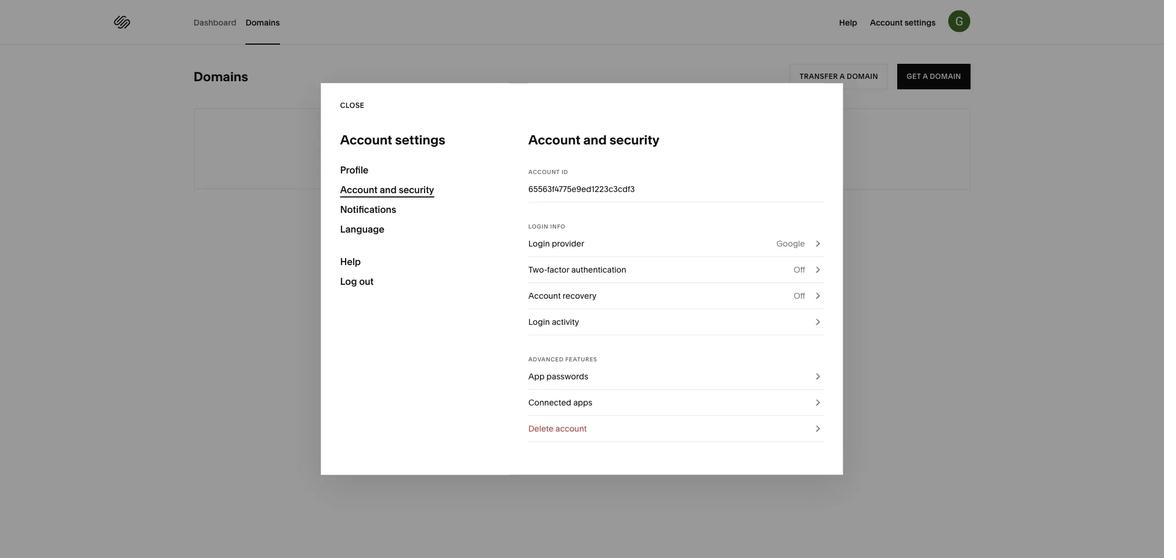 Task type: vqa. For each thing, say whether or not it's contained in the screenshot.
Turtle
no



Task type: describe. For each thing, give the bounding box(es) containing it.
off for two-factor authentication
[[794, 265, 805, 274]]

0 vertical spatial account settings
[[870, 17, 936, 27]]

authentication
[[571, 265, 626, 274]]

factor
[[547, 265, 569, 274]]

account recovery
[[528, 291, 596, 301]]

delete account
[[528, 423, 587, 433]]

get a domain link
[[898, 64, 971, 89]]

account inside the account and security link
[[340, 184, 378, 196]]

activity
[[552, 317, 579, 327]]

notifications
[[340, 204, 396, 215]]

notifications link
[[340, 200, 490, 220]]

passwords
[[546, 371, 588, 381]]

log out
[[340, 276, 374, 287]]

profile link
[[340, 160, 490, 180]]

1 horizontal spatial and
[[583, 132, 607, 147]]

profile
[[340, 164, 369, 176]]

domains
[[566, 141, 619, 157]]

account and security link
[[340, 180, 490, 200]]

advanced
[[528, 355, 564, 362]]

id
[[561, 168, 568, 175]]

close
[[340, 101, 365, 110]]

get a domain
[[907, 72, 961, 81]]

login activity
[[528, 317, 579, 327]]

two-factor authentication
[[528, 265, 626, 274]]

domains button
[[246, 0, 280, 45]]

transfer a domain link
[[790, 64, 888, 89]]

0 vertical spatial account and security
[[528, 132, 659, 147]]

1 horizontal spatial settings
[[905, 17, 936, 27]]

advanced features
[[528, 355, 597, 362]]

dashboard button
[[194, 0, 236, 45]]

login for login info
[[528, 222, 548, 229]]

log
[[340, 276, 357, 287]]

login provider
[[528, 238, 584, 248]]

1 vertical spatial settings
[[395, 132, 445, 147]]

no
[[545, 141, 563, 157]]

login for login provider
[[528, 238, 550, 248]]

log out link
[[340, 272, 490, 292]]

domain for get a domain
[[930, 72, 961, 81]]

transfer
[[800, 72, 838, 81]]



Task type: locate. For each thing, give the bounding box(es) containing it.
google
[[776, 238, 805, 248]]

1 horizontal spatial account settings
[[870, 17, 936, 27]]

a for transfer
[[840, 72, 845, 81]]

help link
[[839, 16, 857, 28], [340, 252, 490, 272]]

transfer a domain
[[800, 72, 878, 81]]

apps
[[573, 397, 592, 407]]

1 vertical spatial domains
[[194, 69, 248, 84]]

account inside account settings link
[[870, 17, 903, 27]]

and right no
[[583, 132, 607, 147]]

account and security up id
[[528, 132, 659, 147]]

domain right get
[[930, 72, 961, 81]]

domains down dashboard
[[194, 69, 248, 84]]

and inside the account and security link
[[380, 184, 397, 196]]

help link for log out
[[340, 252, 490, 272]]

delete account link
[[528, 416, 824, 441]]

help up log
[[340, 256, 361, 267]]

features
[[565, 355, 597, 362]]

help link for account settings
[[839, 16, 857, 28]]

domain inside transfer a domain link
[[847, 72, 878, 81]]

1 vertical spatial security
[[399, 184, 434, 196]]

2 login from the top
[[528, 238, 550, 248]]

out
[[359, 276, 374, 287]]

account settings up profile link
[[340, 132, 445, 147]]

account id
[[528, 168, 568, 175]]

domain
[[847, 72, 878, 81], [930, 72, 961, 81]]

domain for transfer a domain
[[847, 72, 878, 81]]

account and security up the notifications
[[340, 184, 434, 196]]

close button
[[340, 83, 365, 128]]

0 vertical spatial login
[[528, 222, 548, 229]]

connected
[[528, 397, 571, 407]]

2 domain from the left
[[930, 72, 961, 81]]

recovery
[[563, 291, 596, 301]]

no domains
[[545, 141, 619, 157]]

and
[[583, 132, 607, 147], [380, 184, 397, 196]]

language link
[[340, 220, 490, 239]]

account
[[870, 17, 903, 27], [340, 132, 392, 147], [528, 132, 580, 147], [528, 168, 560, 175], [340, 184, 378, 196], [528, 291, 561, 301]]

0 horizontal spatial domain
[[847, 72, 878, 81]]

1 vertical spatial account and security
[[340, 184, 434, 196]]

off
[[794, 265, 805, 274], [794, 291, 805, 301]]

a right transfer
[[840, 72, 845, 81]]

tab list
[[194, 0, 289, 45]]

0 vertical spatial and
[[583, 132, 607, 147]]

settings
[[905, 17, 936, 27], [395, 132, 445, 147]]

65563f4775e9ed1223c3cdf3
[[528, 184, 635, 194]]

two-
[[528, 265, 547, 274]]

a inside get a domain link
[[923, 72, 928, 81]]

0 vertical spatial help
[[839, 17, 857, 27]]

1 vertical spatial account settings
[[340, 132, 445, 147]]

0 horizontal spatial account settings
[[340, 132, 445, 147]]

off for account recovery
[[794, 291, 805, 301]]

domains
[[246, 17, 280, 27], [194, 69, 248, 84]]

3 login from the top
[[528, 317, 550, 327]]

domains right dashboard
[[246, 17, 280, 27]]

a
[[840, 72, 845, 81], [923, 72, 928, 81]]

get
[[907, 72, 921, 81]]

1 vertical spatial help
[[340, 256, 361, 267]]

0 horizontal spatial help link
[[340, 252, 490, 272]]

dashboard
[[194, 17, 236, 27]]

account settings link
[[870, 16, 936, 28]]

login left info on the top of the page
[[528, 222, 548, 229]]

1 login from the top
[[528, 222, 548, 229]]

settings up get
[[905, 17, 936, 27]]

login activity link
[[528, 309, 824, 334]]

help for log
[[340, 256, 361, 267]]

1 off from the top
[[794, 265, 805, 274]]

0 vertical spatial help link
[[839, 16, 857, 28]]

2 a from the left
[[923, 72, 928, 81]]

1 vertical spatial login
[[528, 238, 550, 248]]

language
[[340, 224, 385, 235]]

account settings
[[870, 17, 936, 27], [340, 132, 445, 147]]

domains inside tab list
[[246, 17, 280, 27]]

1 horizontal spatial help link
[[839, 16, 857, 28]]

connected apps
[[528, 397, 592, 407]]

1 domain from the left
[[847, 72, 878, 81]]

domain inside get a domain link
[[930, 72, 961, 81]]

0 horizontal spatial a
[[840, 72, 845, 81]]

1 vertical spatial help link
[[340, 252, 490, 272]]

account and security
[[528, 132, 659, 147], [340, 184, 434, 196]]

1 horizontal spatial security
[[609, 132, 659, 147]]

1 horizontal spatial account and security
[[528, 132, 659, 147]]

login
[[528, 222, 548, 229], [528, 238, 550, 248], [528, 317, 550, 327]]

0 horizontal spatial and
[[380, 184, 397, 196]]

account settings up get
[[870, 17, 936, 27]]

delete
[[528, 423, 553, 433]]

0 vertical spatial settings
[[905, 17, 936, 27]]

info
[[550, 222, 565, 229]]

app
[[528, 371, 544, 381]]

a for get
[[923, 72, 928, 81]]

help link left account settings link
[[839, 16, 857, 28]]

1 horizontal spatial help
[[839, 17, 857, 27]]

0 horizontal spatial help
[[340, 256, 361, 267]]

domain right transfer
[[847, 72, 878, 81]]

provider
[[552, 238, 584, 248]]

help for account
[[839, 17, 857, 27]]

security
[[609, 132, 659, 147], [399, 184, 434, 196]]

0 horizontal spatial settings
[[395, 132, 445, 147]]

login for login activity
[[528, 317, 550, 327]]

1 vertical spatial and
[[380, 184, 397, 196]]

1 vertical spatial off
[[794, 291, 805, 301]]

0 horizontal spatial security
[[399, 184, 434, 196]]

connected apps link
[[528, 390, 824, 415]]

1 horizontal spatial domain
[[930, 72, 961, 81]]

help
[[839, 17, 857, 27], [340, 256, 361, 267]]

0 horizontal spatial account and security
[[340, 184, 434, 196]]

a inside transfer a domain link
[[840, 72, 845, 81]]

help link down language link
[[340, 252, 490, 272]]

1 a from the left
[[840, 72, 845, 81]]

and up the notifications
[[380, 184, 397, 196]]

login info
[[528, 222, 565, 229]]

2 off from the top
[[794, 291, 805, 301]]

account
[[555, 423, 587, 433]]

2 vertical spatial login
[[528, 317, 550, 327]]

0 vertical spatial off
[[794, 265, 805, 274]]

0 vertical spatial domains
[[246, 17, 280, 27]]

1 horizontal spatial a
[[923, 72, 928, 81]]

app passwords
[[528, 371, 588, 381]]

login left activity
[[528, 317, 550, 327]]

settings up profile link
[[395, 132, 445, 147]]

0 vertical spatial security
[[609, 132, 659, 147]]

a right get
[[923, 72, 928, 81]]

login down login info
[[528, 238, 550, 248]]

help left account settings link
[[839, 17, 857, 27]]

tab list containing dashboard
[[194, 0, 289, 45]]

app passwords link
[[528, 363, 824, 389]]



